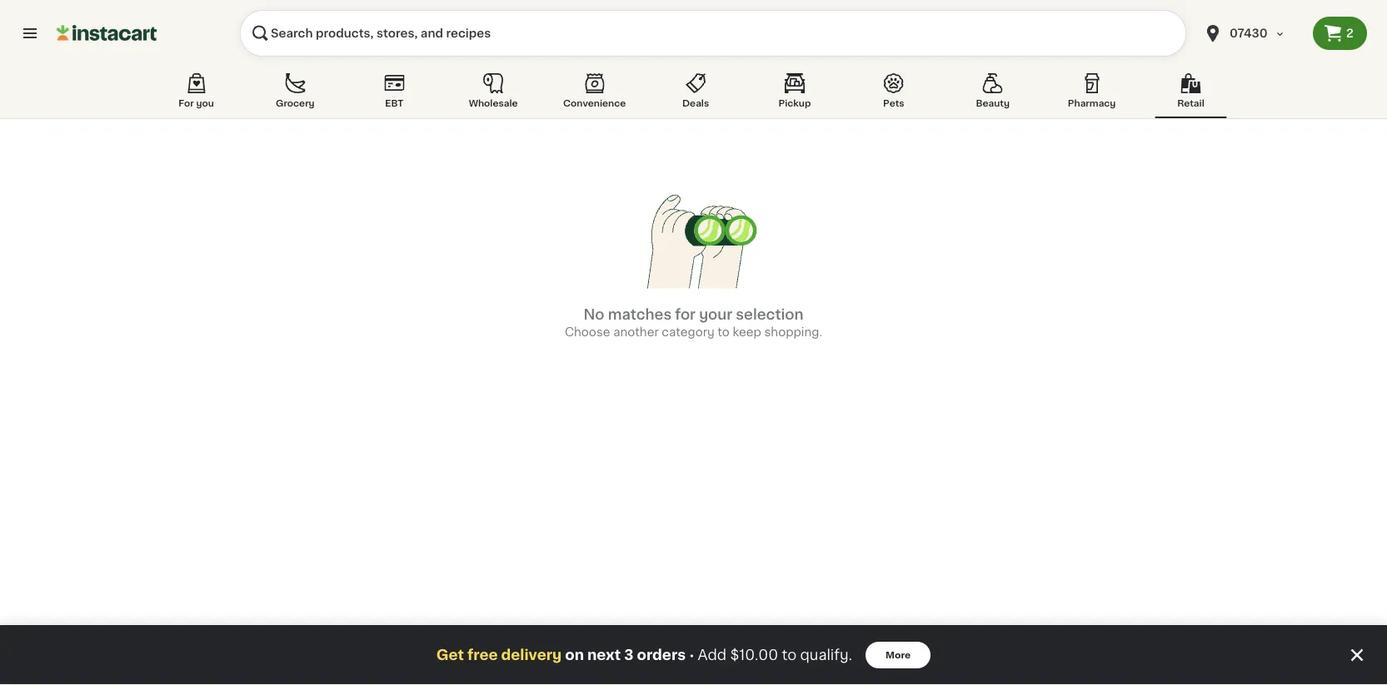 Task type: vqa. For each thing, say whether or not it's contained in the screenshot.
•
yes



Task type: describe. For each thing, give the bounding box(es) containing it.
you
[[196, 99, 214, 108]]

convenience
[[563, 99, 626, 108]]

your
[[699, 308, 733, 322]]

for you button
[[160, 70, 232, 118]]

grocery
[[276, 99, 315, 108]]

free
[[467, 649, 498, 663]]

•
[[689, 649, 695, 662]]

to inside 'treatment tracker modal' dialog
[[782, 649, 797, 663]]

pets button
[[858, 70, 930, 118]]

for
[[675, 308, 696, 322]]

2
[[1347, 27, 1354, 39]]

beauty
[[976, 99, 1010, 108]]

no
[[584, 308, 605, 322]]

choose
[[565, 327, 610, 338]]

pets
[[883, 99, 905, 108]]

ebt button
[[359, 70, 430, 118]]

wholesale
[[469, 99, 518, 108]]

next
[[587, 649, 621, 663]]

to inside no matches for your selection choose another category to keep shopping.
[[718, 327, 730, 338]]

retail
[[1178, 99, 1205, 108]]

07430 button
[[1203, 10, 1303, 57]]

get
[[436, 649, 464, 663]]

qualify.
[[800, 649, 853, 663]]

convenience button
[[557, 70, 633, 118]]

deals button
[[660, 70, 732, 118]]



Task type: locate. For each thing, give the bounding box(es) containing it.
0 horizontal spatial to
[[718, 327, 730, 338]]

0 vertical spatial to
[[718, 327, 730, 338]]

get free delivery on next 3 orders • add $10.00 to qualify.
[[436, 649, 853, 663]]

Search field
[[240, 10, 1187, 57]]

selection
[[736, 308, 804, 322]]

to right $10.00
[[782, 649, 797, 663]]

for you
[[178, 99, 214, 108]]

on
[[565, 649, 584, 663]]

pickup button
[[759, 70, 831, 118]]

instacart image
[[57, 23, 157, 43]]

grocery button
[[259, 70, 331, 118]]

to
[[718, 327, 730, 338], [782, 649, 797, 663]]

more
[[886, 651, 911, 660]]

beauty button
[[957, 70, 1029, 118]]

pickup
[[779, 99, 811, 108]]

1 vertical spatial to
[[782, 649, 797, 663]]

pharmacy button
[[1056, 70, 1128, 118]]

orders
[[637, 649, 686, 663]]

another
[[613, 327, 659, 338]]

keep
[[733, 327, 762, 338]]

to down your
[[718, 327, 730, 338]]

treatment tracker modal dialog
[[0, 626, 1387, 686]]

pharmacy
[[1068, 99, 1116, 108]]

2 button
[[1313, 17, 1367, 50]]

wholesale button
[[458, 70, 529, 118]]

07430 button
[[1193, 10, 1313, 57]]

for
[[178, 99, 194, 108]]

3
[[624, 649, 634, 663]]

shopping.
[[765, 327, 823, 338]]

add
[[698, 649, 727, 663]]

ebt
[[385, 99, 404, 108]]

no matches for your selection choose another category to keep shopping.
[[565, 308, 823, 338]]

matches
[[608, 308, 672, 322]]

retail button
[[1155, 70, 1227, 118]]

deals
[[682, 99, 709, 108]]

1 horizontal spatial to
[[782, 649, 797, 663]]

07430
[[1230, 27, 1268, 39]]

more button
[[866, 642, 931, 669]]

$10.00
[[730, 649, 778, 663]]

shop categories tab list
[[160, 70, 1227, 118]]

None search field
[[240, 10, 1187, 57]]

delivery
[[501, 649, 562, 663]]

category
[[662, 327, 715, 338]]



